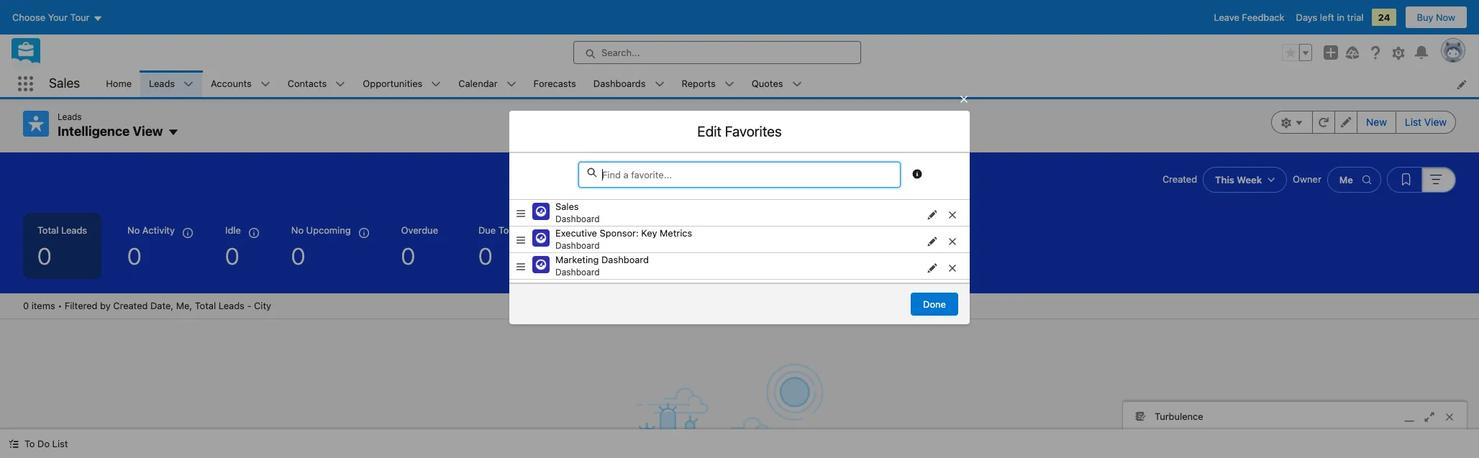 Task type: describe. For each thing, give the bounding box(es) containing it.
2 upcoming from the left
[[565, 224, 609, 236]]

-
[[247, 300, 251, 311]]

view for list view
[[1424, 116, 1447, 128]]

leave
[[1214, 12, 1239, 23]]

0 down no upcoming
[[291, 242, 305, 269]]

executive
[[555, 228, 597, 239]]

0 inside overdue 0
[[401, 242, 415, 269]]

view for intelligence view
[[133, 124, 163, 139]]

24
[[1378, 12, 1390, 23]]

list view
[[1405, 116, 1447, 128]]

accounts
[[211, 78, 252, 89]]

dashboards
[[593, 78, 646, 89]]

0 horizontal spatial created
[[113, 300, 148, 311]]

filtered
[[65, 300, 97, 311]]

dashboards link
[[585, 70, 654, 97]]

edit
[[697, 123, 722, 140]]

leave feedback
[[1214, 12, 1284, 23]]

dashboard up executive
[[555, 213, 600, 224]]

forecasts
[[533, 78, 576, 89]]

opportunities link
[[354, 70, 431, 97]]

opportunities list item
[[354, 70, 450, 97]]

idle
[[225, 224, 241, 236]]

done button
[[911, 293, 958, 316]]

marketing dashboard dashboard
[[555, 254, 649, 277]]

by
[[100, 300, 111, 311]]

turbulence
[[1155, 410, 1203, 422]]

list containing home
[[97, 70, 1479, 97]]

today
[[498, 224, 524, 236]]

dashboard down executive sponsor: key metrics dashboard
[[601, 254, 649, 266]]

home
[[106, 78, 132, 89]]

sponsor:
[[600, 228, 639, 239]]

search... button
[[573, 41, 861, 64]]

now
[[1436, 12, 1455, 23]]

leads link
[[140, 70, 184, 97]]

1 horizontal spatial created
[[1162, 173, 1197, 185]]

this week
[[1215, 174, 1262, 185]]

0 left items
[[23, 300, 29, 311]]

calendar list item
[[450, 70, 525, 97]]

date,
[[150, 300, 173, 311]]

city
[[254, 300, 271, 311]]

0 down idle
[[225, 242, 239, 269]]

list view button
[[1396, 111, 1456, 134]]

intelligence
[[58, 124, 130, 139]]

0 inside "total leads 0"
[[37, 242, 51, 269]]

buy
[[1417, 12, 1433, 23]]

overdue 0
[[401, 224, 438, 269]]

new button
[[1357, 111, 1396, 134]]

in
[[1337, 12, 1344, 23]]

edit favorites
[[697, 123, 782, 140]]

no upcoming
[[291, 224, 351, 236]]

1 horizontal spatial total
[[195, 300, 216, 311]]

dashboards list item
[[585, 70, 673, 97]]

to do list
[[24, 438, 68, 450]]

feedback
[[1242, 12, 1284, 23]]

me
[[1339, 174, 1353, 185]]

quotes list item
[[743, 70, 810, 97]]

metrics
[[660, 228, 692, 239]]

calendar
[[458, 78, 498, 89]]

overdue
[[401, 224, 438, 236]]

activity
[[142, 224, 175, 236]]

this
[[1215, 174, 1234, 185]]

contacts link
[[279, 70, 335, 97]]

0 inside due today 0
[[478, 242, 492, 269]]



Task type: vqa. For each thing, say whether or not it's contained in the screenshot.
1st No from the right
yes



Task type: locate. For each thing, give the bounding box(es) containing it.
days
[[1296, 12, 1317, 23]]

accounts list item
[[202, 70, 279, 97]]

leads inside list item
[[149, 78, 175, 89]]

key
[[641, 228, 657, 239]]

list right new
[[1405, 116, 1422, 128]]

accounts link
[[202, 70, 260, 97]]

leads list item
[[140, 70, 202, 97]]

sales
[[49, 76, 80, 91], [555, 201, 579, 212]]

group down days
[[1282, 44, 1312, 61]]

0 up items
[[37, 242, 51, 269]]

sales for sales dashboard
[[555, 201, 579, 212]]

buy now
[[1417, 12, 1455, 23]]

me button
[[1327, 167, 1381, 192]]

dashboard inside executive sponsor: key metrics dashboard
[[555, 240, 600, 251]]

total leads 0
[[37, 224, 87, 269]]

0 horizontal spatial upcoming
[[306, 224, 351, 236]]

intelligence view
[[58, 124, 163, 139]]

group down 'list view' button
[[1387, 167, 1456, 192]]

view right new
[[1424, 116, 1447, 128]]

list
[[1405, 116, 1422, 128], [52, 438, 68, 450]]

contacts list item
[[279, 70, 354, 97]]

1 vertical spatial sales
[[555, 201, 579, 212]]

new
[[1366, 116, 1387, 128]]

me,
[[176, 300, 192, 311]]

0 vertical spatial total
[[37, 224, 59, 236]]

to
[[24, 438, 35, 450]]

home link
[[97, 70, 140, 97]]

calendar link
[[450, 70, 506, 97]]

1 vertical spatial total
[[195, 300, 216, 311]]

to do list button
[[0, 429, 77, 458]]

1 vertical spatial list
[[52, 438, 68, 450]]

Find a favorite... search field
[[578, 162, 901, 188]]

•
[[58, 300, 62, 311]]

0 vertical spatial list
[[1405, 116, 1422, 128]]

list
[[97, 70, 1479, 97]]

view
[[1424, 116, 1447, 128], [133, 124, 163, 139]]

list box
[[509, 199, 970, 280]]

opportunities
[[363, 78, 422, 89]]

total inside "total leads 0"
[[37, 224, 59, 236]]

created right the by
[[113, 300, 148, 311]]

no
[[127, 224, 140, 236], [291, 224, 304, 236]]

created
[[1162, 173, 1197, 185], [113, 300, 148, 311]]

no activity
[[127, 224, 175, 236]]

1 horizontal spatial list
[[1405, 116, 1422, 128]]

list box containing sales
[[509, 199, 970, 280]]

0 horizontal spatial sales
[[49, 76, 80, 91]]

done
[[923, 299, 946, 310]]

group containing new
[[1271, 111, 1456, 134]]

buy now button
[[1405, 6, 1468, 29]]

reports link
[[673, 70, 724, 97]]

1 horizontal spatial view
[[1424, 116, 1447, 128]]

favorites
[[725, 123, 782, 140]]

items
[[31, 300, 55, 311]]

created left this
[[1162, 173, 1197, 185]]

0 horizontal spatial no
[[127, 224, 140, 236]]

1 horizontal spatial no
[[291, 224, 304, 236]]

2 vertical spatial group
[[1387, 167, 1456, 192]]

contacts
[[288, 78, 327, 89]]

sales inside 'sales dashboard'
[[555, 201, 579, 212]]

no left activity on the left
[[127, 224, 140, 236]]

0 vertical spatial sales
[[49, 76, 80, 91]]

dashboard
[[555, 213, 600, 224], [555, 240, 600, 251], [601, 254, 649, 266], [555, 267, 600, 277]]

quotes
[[752, 78, 783, 89]]

owner
[[1293, 173, 1321, 185]]

view down leads link
[[133, 124, 163, 139]]

key performance indicators group
[[0, 213, 1479, 293]]

dashboard down executive
[[555, 240, 600, 251]]

reports
[[682, 78, 716, 89]]

no for no activity
[[127, 224, 140, 236]]

group
[[1282, 44, 1312, 61], [1271, 111, 1456, 134], [1387, 167, 1456, 192]]

reports list item
[[673, 70, 743, 97]]

total
[[37, 224, 59, 236], [195, 300, 216, 311]]

list inside group
[[1405, 116, 1422, 128]]

trial
[[1347, 12, 1364, 23]]

sales up executive
[[555, 201, 579, 212]]

0 down due
[[478, 242, 492, 269]]

text default image
[[9, 439, 19, 449]]

0 vertical spatial group
[[1282, 44, 1312, 61]]

0
[[37, 242, 51, 269], [127, 242, 141, 269], [225, 242, 239, 269], [291, 242, 305, 269], [401, 242, 415, 269], [478, 242, 492, 269], [565, 242, 579, 269], [23, 300, 29, 311]]

lead view settings image
[[1271, 111, 1313, 134]]

week
[[1237, 174, 1262, 185]]

due today 0
[[478, 224, 524, 269]]

1 no from the left
[[127, 224, 140, 236]]

this week button
[[1203, 167, 1287, 192]]

leads inside "total leads 0"
[[61, 224, 87, 236]]

sales dashboard
[[555, 201, 600, 224]]

leads
[[149, 78, 175, 89], [58, 112, 82, 122], [61, 224, 87, 236], [219, 300, 244, 311]]

left
[[1320, 12, 1334, 23]]

0 horizontal spatial list
[[52, 438, 68, 450]]

0 horizontal spatial total
[[37, 224, 59, 236]]

sales left home
[[49, 76, 80, 91]]

0 vertical spatial created
[[1162, 173, 1197, 185]]

0 down no activity at left
[[127, 242, 141, 269]]

group up me button
[[1271, 111, 1456, 134]]

1 upcoming from the left
[[306, 224, 351, 236]]

quotes link
[[743, 70, 792, 97]]

due
[[478, 224, 496, 236]]

days left in trial
[[1296, 12, 1364, 23]]

1 vertical spatial group
[[1271, 111, 1456, 134]]

no for no upcoming
[[291, 224, 304, 236]]

view inside button
[[1424, 116, 1447, 128]]

dashboard down marketing
[[555, 267, 600, 277]]

0 items • filtered by created date, me, total leads - city status
[[23, 300, 271, 311]]

2 no from the left
[[291, 224, 304, 236]]

list right do
[[52, 438, 68, 450]]

0 items • filtered by created date, me, total leads - city
[[23, 300, 271, 311]]

sales for sales
[[49, 76, 80, 91]]

0 down executive
[[565, 242, 579, 269]]

forecasts link
[[525, 70, 585, 97]]

1 horizontal spatial sales
[[555, 201, 579, 212]]

search...
[[601, 47, 640, 58]]

do
[[37, 438, 50, 450]]

1 vertical spatial created
[[113, 300, 148, 311]]

0 horizontal spatial view
[[133, 124, 163, 139]]

0 down overdue
[[401, 242, 415, 269]]

marketing
[[555, 254, 599, 266]]

no right idle
[[291, 224, 304, 236]]

upcoming
[[306, 224, 351, 236], [565, 224, 609, 236]]

executive sponsor: key metrics dashboard
[[555, 228, 692, 251]]

1 horizontal spatial upcoming
[[565, 224, 609, 236]]

leave feedback link
[[1214, 12, 1284, 23]]



